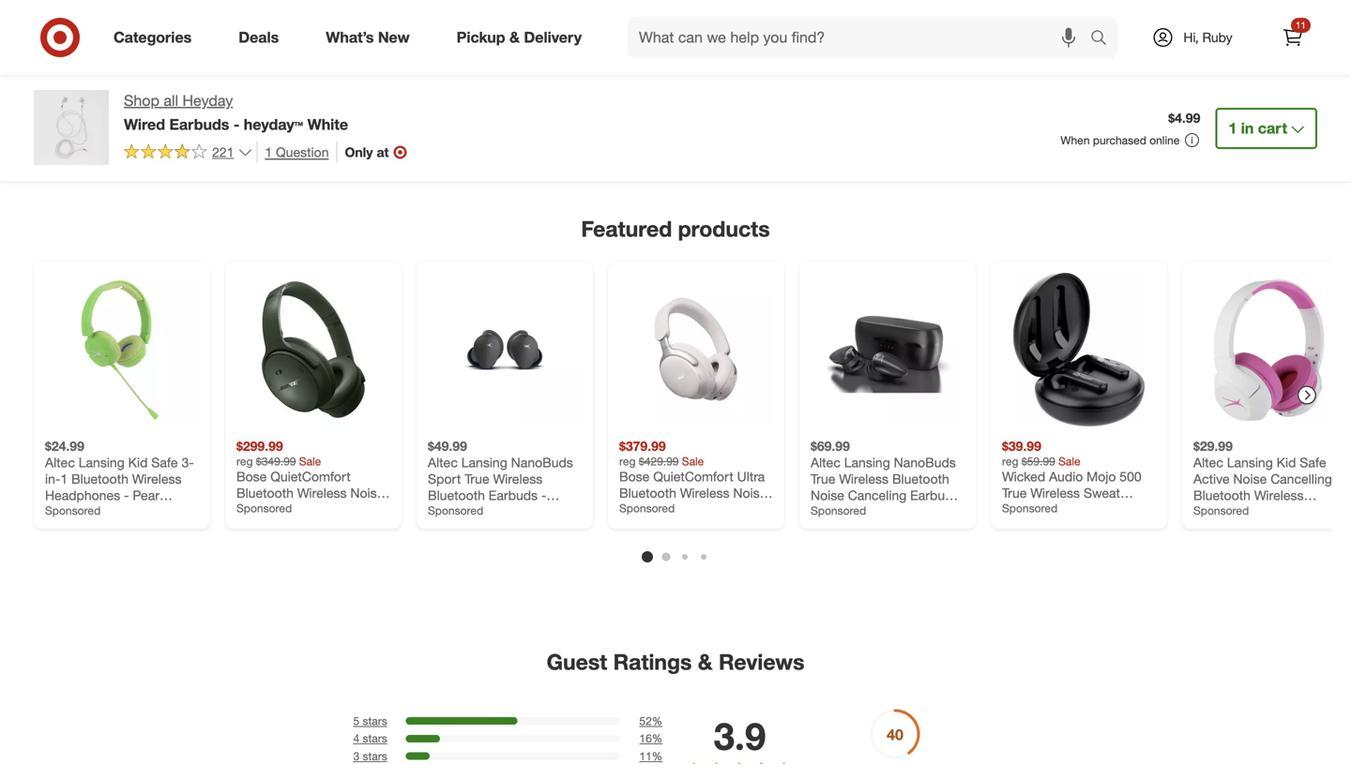 Task type: locate. For each thing, give the bounding box(es) containing it.
true
[[465, 471, 490, 487], [811, 471, 836, 487]]

$299.99 reg $349.99 sale
[[237, 438, 321, 469]]

user image by @kimb_reviews image
[[1145, 0, 1352, 166]]

1 horizontal spatial &
[[698, 649, 713, 676]]

when purchased online
[[1061, 133, 1180, 147]]

% for 11
[[652, 750, 663, 764]]

$69.99
[[811, 438, 850, 455]]

2 charcoal from the left
[[820, 504, 872, 520]]

question
[[276, 144, 329, 160]]

3
[[353, 750, 360, 764]]

safe up pink
[[1300, 455, 1327, 471]]

1 vertical spatial stars
[[363, 732, 387, 746]]

altec lansing kid safe active noise cancelling bluetooth wireless headphones - pop pink image
[[1194, 273, 1348, 427]]

sponsored down $59.99
[[1002, 502, 1058, 516]]

deals link
[[223, 17, 302, 58]]

kid inside the $29.99 altec lansing kid safe active noise cancelling bluetooth wireless headphones - pop pink
[[1277, 455, 1297, 471]]

stars for 5 stars
[[363, 715, 387, 729]]

deals
[[239, 28, 279, 47]]

-
[[234, 115, 240, 134], [124, 487, 129, 504], [542, 487, 547, 504], [811, 504, 816, 520], [1273, 504, 1278, 520]]

cancelling
[[1271, 471, 1333, 487]]

0 horizontal spatial reg
[[237, 455, 253, 469]]

0 horizontal spatial earbuds
[[169, 115, 229, 134]]

0 horizontal spatial 11
[[640, 750, 652, 764]]

4
[[353, 732, 360, 746]]

$39.99 reg $59.99 sale
[[1002, 438, 1081, 469]]

sale right the $429.99
[[682, 455, 704, 469]]

green
[[45, 504, 81, 520]]

2 % from the top
[[652, 732, 663, 746]]

11 right ruby
[[1296, 19, 1306, 31]]

1 down $24.99
[[60, 471, 68, 487]]

pop
[[1281, 504, 1305, 520]]

safe
[[151, 455, 178, 471], [1300, 455, 1327, 471]]

reg for $379.99
[[619, 455, 636, 469]]

1 down heyday™
[[265, 144, 272, 160]]

sale inside $379.99 reg $429.99 sale
[[682, 455, 704, 469]]

1 horizontal spatial 11
[[1296, 19, 1306, 31]]

sponsored down active
[[1194, 504, 1249, 518]]

1 charcoal from the left
[[428, 504, 481, 520]]

1 horizontal spatial true
[[811, 471, 836, 487]]

5
[[353, 715, 360, 729]]

wireless
[[132, 471, 182, 487], [493, 471, 543, 487], [839, 471, 889, 487], [1255, 487, 1304, 504]]

1 nanobuds from the left
[[511, 455, 573, 471]]

lansing inside $49.99 altec lansing nanobuds sport true wireless bluetooth earbuds - charcoal gray
[[462, 455, 508, 471]]

lansing
[[79, 455, 125, 471], [462, 455, 508, 471], [844, 455, 890, 471], [1227, 455, 1273, 471]]

lansing for $69.99
[[844, 455, 890, 471]]

charcoal inside $49.99 altec lansing nanobuds sport true wireless bluetooth earbuds - charcoal gray
[[428, 504, 481, 520]]

charcoal down $69.99
[[820, 504, 872, 520]]

headphones inside $24.99 altec lansing kid safe 3- in-1 bluetooth wireless headphones - pear green
[[45, 487, 120, 504]]

pear
[[133, 487, 159, 504]]

noise down $69.99
[[811, 487, 845, 504]]

kid up "pear"
[[128, 455, 148, 471]]

2 lansing from the left
[[462, 455, 508, 471]]

reg
[[237, 455, 253, 469], [619, 455, 636, 469], [1002, 455, 1019, 469]]

altec inside the $29.99 altec lansing kid safe active noise cancelling bluetooth wireless headphones - pop pink
[[1194, 455, 1224, 471]]

2 true from the left
[[811, 471, 836, 487]]

2 reg from the left
[[619, 455, 636, 469]]

$29.99 altec lansing kid safe active noise cancelling bluetooth wireless headphones - pop pink
[[1194, 438, 1334, 520]]

0 horizontal spatial headphones
[[45, 487, 120, 504]]

featured
[[581, 216, 672, 242]]

0 horizontal spatial gray
[[484, 504, 512, 520]]

1 reg from the left
[[237, 455, 253, 469]]

what's new link
[[310, 17, 433, 58]]

altec lansing nanobuds sport true wireless bluetooth earbuds - charcoal gray image
[[428, 273, 582, 427]]

$299.99
[[237, 438, 283, 455]]

true right sport
[[465, 471, 490, 487]]

reg left $59.99
[[1002, 455, 1019, 469]]

% up "16 %"
[[652, 715, 663, 729]]

nanobuds
[[511, 455, 573, 471], [894, 455, 956, 471]]

1 true from the left
[[465, 471, 490, 487]]

0 horizontal spatial &
[[510, 28, 520, 47]]

lansing for $24.99
[[79, 455, 125, 471]]

bluetooth inside $49.99 altec lansing nanobuds sport true wireless bluetooth earbuds - charcoal gray
[[428, 487, 485, 504]]

nanobuds for wireless
[[511, 455, 573, 471]]

headphones down active
[[1194, 504, 1269, 520]]

5 stars
[[353, 715, 387, 729]]

0 horizontal spatial noise
[[811, 487, 845, 504]]

at
[[377, 144, 389, 160]]

52
[[640, 715, 652, 729]]

%
[[652, 715, 663, 729], [652, 732, 663, 746], [652, 750, 663, 764]]

user image by @lucky_4eva_24 image
[[244, 0, 454, 166]]

1 stars from the top
[[363, 715, 387, 729]]

1 left in
[[1229, 119, 1237, 137]]

3 stars from the top
[[363, 750, 387, 764]]

earbuds inside $69.99 altec lansing nanobuds true wireless bluetooth noise canceling earbuds - charcoal gray
[[911, 487, 960, 504]]

1 vertical spatial %
[[652, 732, 663, 746]]

earbuds right sport
[[489, 487, 538, 504]]

stars down 4 stars
[[363, 750, 387, 764]]

hi, ruby
[[1184, 29, 1233, 46]]

stars up 3 stars
[[363, 732, 387, 746]]

true down $69.99
[[811, 471, 836, 487]]

cart
[[1258, 119, 1288, 137]]

safe left 3- at left
[[151, 455, 178, 471]]

2 nanobuds from the left
[[894, 455, 956, 471]]

altec inside $24.99 altec lansing kid safe 3- in-1 bluetooth wireless headphones - pear green
[[45, 455, 75, 471]]

user image by @lisabiggs0810 image
[[469, 0, 680, 166]]

charcoal
[[428, 504, 481, 520], [820, 504, 872, 520]]

sale right $59.99
[[1059, 455, 1081, 469]]

kid up pop
[[1277, 455, 1297, 471]]

4 altec from the left
[[1194, 455, 1224, 471]]

gray
[[484, 504, 512, 520], [876, 504, 904, 520]]

true inside $69.99 altec lansing nanobuds true wireless bluetooth noise canceling earbuds - charcoal gray
[[811, 471, 836, 487]]

sale right $349.99
[[299, 455, 321, 469]]

1
[[1229, 119, 1237, 137], [265, 144, 272, 160], [60, 471, 68, 487]]

2 horizontal spatial reg
[[1002, 455, 1019, 469]]

$49.99
[[428, 438, 467, 455]]

noise
[[1234, 471, 1267, 487], [811, 487, 845, 504]]

sponsored down $349.99
[[237, 502, 292, 516]]

reg left $349.99
[[237, 455, 253, 469]]

headphones down $24.99
[[45, 487, 120, 504]]

reg inside $39.99 reg $59.99 sale
[[1002, 455, 1019, 469]]

1 horizontal spatial nanobuds
[[894, 455, 956, 471]]

&
[[510, 28, 520, 47], [698, 649, 713, 676]]

1 % from the top
[[652, 715, 663, 729]]

2 stars from the top
[[363, 732, 387, 746]]

1 question link
[[257, 142, 329, 163]]

$24.99 altec lansing kid safe 3- in-1 bluetooth wireless headphones - pear green
[[45, 438, 194, 520]]

1 horizontal spatial reg
[[619, 455, 636, 469]]

charcoal inside $69.99 altec lansing nanobuds true wireless bluetooth noise canceling earbuds - charcoal gray
[[820, 504, 872, 520]]

$29.99
[[1194, 438, 1233, 455]]

safe inside $24.99 altec lansing kid safe 3- in-1 bluetooth wireless headphones - pear green
[[151, 455, 178, 471]]

11 for 11
[[1296, 19, 1306, 31]]

earbuds down heyday
[[169, 115, 229, 134]]

nanobuds for bluetooth
[[894, 455, 956, 471]]

lansing for $49.99
[[462, 455, 508, 471]]

3-
[[182, 455, 194, 471]]

altec inside $49.99 altec lansing nanobuds sport true wireless bluetooth earbuds - charcoal gray
[[428, 455, 458, 471]]

only at
[[345, 144, 389, 160]]

only
[[345, 144, 373, 160]]

0 horizontal spatial 1
[[60, 471, 68, 487]]

1 vertical spatial 1
[[265, 144, 272, 160]]

sponsored down sport
[[428, 504, 484, 518]]

wireless inside $69.99 altec lansing nanobuds true wireless bluetooth noise canceling earbuds - charcoal gray
[[839, 471, 889, 487]]

user image by ps image
[[920, 0, 1130, 166]]

bluetooth inside $24.99 altec lansing kid safe 3- in-1 bluetooth wireless headphones - pear green
[[71, 471, 129, 487]]

kid
[[128, 455, 148, 471], [1277, 455, 1297, 471]]

sponsored down in-
[[45, 504, 101, 518]]

sponsored
[[237, 502, 292, 516], [619, 502, 675, 516], [1002, 502, 1058, 516], [45, 504, 101, 518], [428, 504, 484, 518], [811, 504, 866, 518], [1194, 504, 1249, 518]]

altec lansing kid safe 3-in-1 bluetooth wireless headphones - pear green image
[[45, 273, 199, 427]]

lansing inside $69.99 altec lansing nanobuds true wireless bluetooth noise canceling earbuds - charcoal gray
[[844, 455, 890, 471]]

1 horizontal spatial earbuds
[[489, 487, 538, 504]]

reg inside $379.99 reg $429.99 sale
[[619, 455, 636, 469]]

1 altec from the left
[[45, 455, 75, 471]]

0 horizontal spatial nanobuds
[[511, 455, 573, 471]]

altec inside $69.99 altec lansing nanobuds true wireless bluetooth noise canceling earbuds - charcoal gray
[[811, 455, 841, 471]]

stars
[[363, 715, 387, 729], [363, 732, 387, 746], [363, 750, 387, 764]]

altec
[[45, 455, 75, 471], [428, 455, 458, 471], [811, 455, 841, 471], [1194, 455, 1224, 471]]

3 reg from the left
[[1002, 455, 1019, 469]]

1 horizontal spatial safe
[[1300, 455, 1327, 471]]

reg left the $429.99
[[619, 455, 636, 469]]

stars up 4 stars
[[363, 715, 387, 729]]

pickup
[[457, 28, 505, 47]]

11 down 16
[[640, 750, 652, 764]]

0 vertical spatial %
[[652, 715, 663, 729]]

2 vertical spatial stars
[[363, 750, 387, 764]]

user image by phillip hedgepeth image
[[19, 0, 229, 166]]

sale inside the '$299.99 reg $349.99 sale'
[[299, 455, 321, 469]]

sponsored for altec lansing nanobuds sport true wireless bluetooth earbuds - charcoal gray image
[[428, 504, 484, 518]]

0 horizontal spatial charcoal
[[428, 504, 481, 520]]

2 safe from the left
[[1300, 455, 1327, 471]]

reg for $39.99
[[1002, 455, 1019, 469]]

0 vertical spatial &
[[510, 28, 520, 47]]

11 %
[[640, 750, 663, 764]]

1 lansing from the left
[[79, 455, 125, 471]]

bose quietcomfort ultra bluetooth wireless noise cancelling headphones - white image
[[619, 273, 773, 427]]

$24.99
[[45, 438, 84, 455]]

0 vertical spatial 1
[[1229, 119, 1237, 137]]

sponsored down the $429.99
[[619, 502, 675, 516]]

3 lansing from the left
[[844, 455, 890, 471]]

2 sale from the left
[[682, 455, 704, 469]]

$59.99
[[1022, 455, 1056, 469]]

1 inside $24.99 altec lansing kid safe 3- in-1 bluetooth wireless headphones - pear green
[[60, 471, 68, 487]]

altec lansing nanobuds true wireless bluetooth noise canceling earbuds - charcoal gray image
[[811, 273, 965, 427]]

1 horizontal spatial noise
[[1234, 471, 1267, 487]]

1 vertical spatial 11
[[640, 750, 652, 764]]

1 horizontal spatial headphones
[[1194, 504, 1269, 520]]

what's new
[[326, 28, 410, 47]]

1 horizontal spatial sale
[[682, 455, 704, 469]]

2 horizontal spatial earbuds
[[911, 487, 960, 504]]

sponsored for the bose quietcomfort ultra bluetooth wireless noise cancelling headphones - white image
[[619, 502, 675, 516]]

headphones
[[45, 487, 120, 504], [1194, 504, 1269, 520]]

2 horizontal spatial 1
[[1229, 119, 1237, 137]]

earbuds right canceling
[[911, 487, 960, 504]]

% down '52 %'
[[652, 732, 663, 746]]

% down "16 %"
[[652, 750, 663, 764]]

1 safe from the left
[[151, 455, 178, 471]]

noise right active
[[1234, 471, 1267, 487]]

bluetooth
[[71, 471, 129, 487], [893, 471, 950, 487], [428, 487, 485, 504], [1194, 487, 1251, 504]]

$379.99
[[619, 438, 666, 455]]

sale for $299.99
[[299, 455, 321, 469]]

image of wired earbuds - heyday™ white image
[[34, 90, 109, 165]]

reg for $299.99
[[237, 455, 253, 469]]

1 horizontal spatial kid
[[1277, 455, 1297, 471]]

1 horizontal spatial charcoal
[[820, 504, 872, 520]]

1 kid from the left
[[128, 455, 148, 471]]

lansing inside $24.99 altec lansing kid safe 3- in-1 bluetooth wireless headphones - pear green
[[79, 455, 125, 471]]

headphones inside the $29.99 altec lansing kid safe active noise cancelling bluetooth wireless headphones - pop pink
[[1194, 504, 1269, 520]]

4 lansing from the left
[[1227, 455, 1273, 471]]

noise inside the $29.99 altec lansing kid safe active noise cancelling bluetooth wireless headphones - pop pink
[[1234, 471, 1267, 487]]

guest ratings & reviews
[[547, 649, 805, 676]]

1 sale from the left
[[299, 455, 321, 469]]

0 horizontal spatial true
[[465, 471, 490, 487]]

kid inside $24.99 altec lansing kid safe 3- in-1 bluetooth wireless headphones - pear green
[[128, 455, 148, 471]]

2 altec from the left
[[428, 455, 458, 471]]

nanobuds inside $49.99 altec lansing nanobuds sport true wireless bluetooth earbuds - charcoal gray
[[511, 455, 573, 471]]

2 gray from the left
[[876, 504, 904, 520]]

nanobuds inside $69.99 altec lansing nanobuds true wireless bluetooth noise canceling earbuds - charcoal gray
[[894, 455, 956, 471]]

11
[[1296, 19, 1306, 31], [640, 750, 652, 764]]

0 vertical spatial 11
[[1296, 19, 1306, 31]]

2 vertical spatial 1
[[60, 471, 68, 487]]

sponsored for altec lansing kid safe 3-in-1 bluetooth wireless headphones - pear green image
[[45, 504, 101, 518]]

16 %
[[640, 732, 663, 746]]

1 horizontal spatial 1
[[265, 144, 272, 160]]

heyday™
[[244, 115, 303, 134]]

$39.99
[[1002, 438, 1042, 455]]

products
[[678, 216, 770, 242]]

search
[[1082, 30, 1127, 48]]

3 sale from the left
[[1059, 455, 1081, 469]]

& right 'ratings'
[[698, 649, 713, 676]]

1 gray from the left
[[484, 504, 512, 520]]

0 horizontal spatial safe
[[151, 455, 178, 471]]

altec for altec lansing nanobuds sport true wireless bluetooth earbuds - charcoal gray
[[428, 455, 458, 471]]

charcoal down sport
[[428, 504, 481, 520]]

sponsored down $69.99
[[811, 504, 866, 518]]

0 horizontal spatial kid
[[128, 455, 148, 471]]

2 horizontal spatial sale
[[1059, 455, 1081, 469]]

2 vertical spatial %
[[652, 750, 663, 764]]

3 altec from the left
[[811, 455, 841, 471]]

1 horizontal spatial gray
[[876, 504, 904, 520]]

& right pickup
[[510, 28, 520, 47]]

lansing inside the $29.99 altec lansing kid safe active noise cancelling bluetooth wireless headphones - pop pink
[[1227, 455, 1273, 471]]

sale inside $39.99 reg $59.99 sale
[[1059, 455, 1081, 469]]

safe inside the $29.99 altec lansing kid safe active noise cancelling bluetooth wireless headphones - pop pink
[[1300, 455, 1327, 471]]

0 horizontal spatial sale
[[299, 455, 321, 469]]

3 stars
[[353, 750, 387, 764]]

3 % from the top
[[652, 750, 663, 764]]

2 kid from the left
[[1277, 455, 1297, 471]]

sale for $379.99
[[682, 455, 704, 469]]

true inside $49.99 altec lansing nanobuds sport true wireless bluetooth earbuds - charcoal gray
[[465, 471, 490, 487]]

earbuds
[[169, 115, 229, 134], [489, 487, 538, 504], [911, 487, 960, 504]]

reg inside the '$299.99 reg $349.99 sale'
[[237, 455, 253, 469]]

0 vertical spatial stars
[[363, 715, 387, 729]]



Task type: describe. For each thing, give the bounding box(es) containing it.
- inside $49.99 altec lansing nanobuds sport true wireless bluetooth earbuds - charcoal gray
[[542, 487, 547, 504]]

sale for $39.99
[[1059, 455, 1081, 469]]

wireless inside the $29.99 altec lansing kid safe active noise cancelling bluetooth wireless headphones - pop pink
[[1255, 487, 1304, 504]]

- inside the $29.99 altec lansing kid safe active noise cancelling bluetooth wireless headphones - pop pink
[[1273, 504, 1278, 520]]

reviews
[[719, 649, 805, 676]]

safe for altec lansing kid safe active noise cancelling bluetooth wireless headphones - pop pink
[[1300, 455, 1327, 471]]

categories
[[114, 28, 192, 47]]

all
[[164, 92, 178, 110]]

- inside shop all heyday wired earbuds - heyday™ white
[[234, 115, 240, 134]]

221 link
[[124, 142, 253, 165]]

What can we help you find? suggestions appear below search field
[[628, 17, 1095, 58]]

$379.99 reg $429.99 sale
[[619, 438, 704, 469]]

ruby
[[1203, 29, 1233, 46]]

new
[[378, 28, 410, 47]]

user image by @ashleylikestarget image
[[695, 0, 905, 166]]

what's
[[326, 28, 374, 47]]

canceling
[[848, 487, 907, 504]]

bluetooth inside the $29.99 altec lansing kid safe active noise cancelling bluetooth wireless headphones - pop pink
[[1194, 487, 1251, 504]]

3.9
[[714, 714, 766, 760]]

shop
[[124, 92, 159, 110]]

purchased
[[1093, 133, 1147, 147]]

pickup & delivery
[[457, 28, 582, 47]]

52 %
[[640, 715, 663, 729]]

safe for altec lansing kid safe 3- in-1 bluetooth wireless headphones - pear green
[[151, 455, 178, 471]]

heyday
[[183, 92, 233, 110]]

online
[[1150, 133, 1180, 147]]

stars for 4 stars
[[363, 732, 387, 746]]

in
[[1241, 119, 1254, 137]]

wireless inside $49.99 altec lansing nanobuds sport true wireless bluetooth earbuds - charcoal gray
[[493, 471, 543, 487]]

lansing for $29.99
[[1227, 455, 1273, 471]]

1 in cart for wired earbuds - heyday™ white element
[[1229, 119, 1288, 137]]

in-
[[45, 471, 60, 487]]

headphones for in-
[[45, 487, 120, 504]]

sponsored for wicked audio mojo 500 true wireless sweat resistance stereo earbuds with built in gps finder and wicked audio app - black image
[[1002, 502, 1058, 516]]

gray inside $69.99 altec lansing nanobuds true wireless bluetooth noise canceling earbuds - charcoal gray
[[876, 504, 904, 520]]

categories link
[[98, 17, 215, 58]]

sponsored for altec lansing kid safe active noise cancelling bluetooth wireless headphones - pop pink "image"
[[1194, 504, 1249, 518]]

1 for 1 question
[[265, 144, 272, 160]]

hi,
[[1184, 29, 1199, 46]]

sponsored for bose quietcomfort bluetooth wireless noise cancelling headphones - green image
[[237, 502, 292, 516]]

earbuds inside $49.99 altec lansing nanobuds sport true wireless bluetooth earbuds - charcoal gray
[[489, 487, 538, 504]]

% for 16
[[652, 732, 663, 746]]

pink
[[1309, 504, 1334, 520]]

altec for altec lansing nanobuds true wireless bluetooth noise canceling earbuds - charcoal gray
[[811, 455, 841, 471]]

sport
[[428, 471, 461, 487]]

4 stars
[[353, 732, 387, 746]]

altec for altec lansing kid safe 3- in-1 bluetooth wireless headphones - pear green
[[45, 455, 75, 471]]

1 vertical spatial &
[[698, 649, 713, 676]]

earbuds inside shop all heyday wired earbuds - heyday™ white
[[169, 115, 229, 134]]

search button
[[1082, 17, 1127, 62]]

when
[[1061, 133, 1090, 147]]

shop all heyday wired earbuds - heyday™ white
[[124, 92, 348, 134]]

bluetooth inside $69.99 altec lansing nanobuds true wireless bluetooth noise canceling earbuds - charcoal gray
[[893, 471, 950, 487]]

white
[[307, 115, 348, 134]]

wireless inside $24.99 altec lansing kid safe 3- in-1 bluetooth wireless headphones - pear green
[[132, 471, 182, 487]]

16
[[640, 732, 652, 746]]

bose quietcomfort bluetooth wireless noise cancelling headphones - green image
[[237, 273, 390, 427]]

% for 52
[[652, 715, 663, 729]]

active
[[1194, 471, 1230, 487]]

221
[[212, 144, 234, 160]]

1 question
[[265, 144, 329, 160]]

delivery
[[524, 28, 582, 47]]

$4.99
[[1169, 110, 1201, 126]]

$429.99
[[639, 455, 679, 469]]

- inside $69.99 altec lansing nanobuds true wireless bluetooth noise canceling earbuds - charcoal gray
[[811, 504, 816, 520]]

guest
[[547, 649, 607, 676]]

wicked audio mojo 500 true wireless sweat resistance stereo earbuds with built in gps finder and wicked audio app - black image
[[1002, 273, 1156, 427]]

wired
[[124, 115, 165, 134]]

- inside $24.99 altec lansing kid safe 3- in-1 bluetooth wireless headphones - pear green
[[124, 487, 129, 504]]

altec for altec lansing kid safe active noise cancelling bluetooth wireless headphones - pop pink
[[1194, 455, 1224, 471]]

1 in cart
[[1229, 119, 1288, 137]]

$69.99 altec lansing nanobuds true wireless bluetooth noise canceling earbuds - charcoal gray
[[811, 438, 960, 520]]

kid for pear
[[128, 455, 148, 471]]

$349.99
[[256, 455, 296, 469]]

$49.99 altec lansing nanobuds sport true wireless bluetooth earbuds - charcoal gray
[[428, 438, 573, 520]]

1 for 1 in cart
[[1229, 119, 1237, 137]]

gray inside $49.99 altec lansing nanobuds sport true wireless bluetooth earbuds - charcoal gray
[[484, 504, 512, 520]]

featured products
[[581, 216, 770, 242]]

stars for 3 stars
[[363, 750, 387, 764]]

kid for pop
[[1277, 455, 1297, 471]]

11 link
[[1273, 17, 1314, 58]]

sponsored for altec lansing nanobuds true wireless bluetooth noise canceling earbuds - charcoal gray image
[[811, 504, 866, 518]]

11 for 11 %
[[640, 750, 652, 764]]

pickup & delivery link
[[441, 17, 605, 58]]

ratings
[[613, 649, 692, 676]]

headphones for noise
[[1194, 504, 1269, 520]]

noise inside $69.99 altec lansing nanobuds true wireless bluetooth noise canceling earbuds - charcoal gray
[[811, 487, 845, 504]]



Task type: vqa. For each thing, say whether or not it's contained in the screenshot.
3rd Would recommend from the bottom
no



